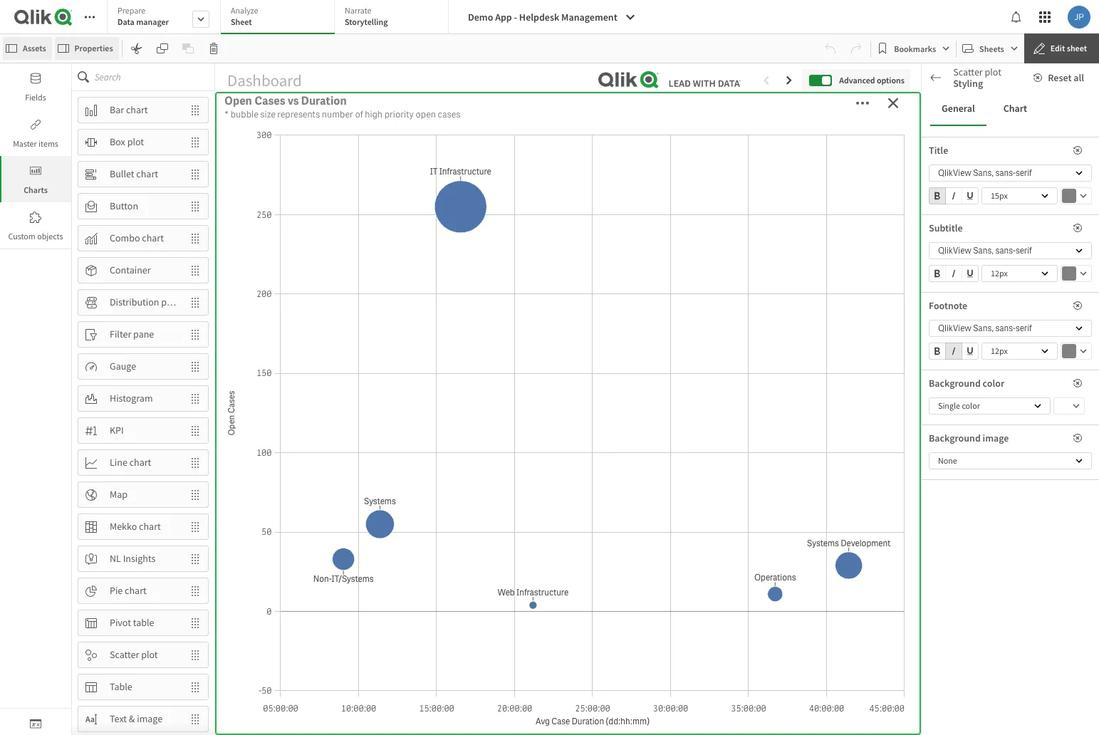 Task type: locate. For each thing, give the bounding box(es) containing it.
plot for scatter plot
[[141, 649, 158, 661]]

size
[[260, 108, 276, 120], [961, 447, 977, 460]]

0 vertical spatial serif
[[1016, 167, 1032, 179]]

tab list containing prepare
[[107, 0, 454, 36]]

qlikview sans, sans-serif down states
[[939, 245, 1032, 257]]

1 vertical spatial serif
[[1016, 245, 1032, 257]]

1 vertical spatial size
[[961, 447, 977, 460]]

serif down 'set'
[[1016, 323, 1032, 334]]

serif up 15px popup button
[[1016, 167, 1032, 179]]

qlikview sans, sans-serif for footnote
[[939, 323, 1032, 334]]

narrate
[[345, 5, 372, 16]]

1 vertical spatial qlikview sans, sans-serif
[[939, 245, 1032, 257]]

fields button
[[0, 63, 71, 110]]

1 vertical spatial chart
[[1004, 102, 1028, 115]]

filter pane
[[110, 328, 154, 341]]

priority inside high priority cases 72
[[293, 101, 365, 130]]

move image for pie chart
[[182, 579, 208, 603]]

qlikview sans, sans-serif button down states
[[929, 242, 1092, 259]]

tab list
[[107, 0, 454, 36], [931, 92, 1091, 126]]

2 serif from the top
[[1016, 245, 1032, 257]]

0 vertical spatial qlikview sans, sans-serif
[[939, 167, 1032, 179]]

chart for line chart
[[129, 456, 151, 469]]

open
[[416, 108, 436, 120]]

scatter up table
[[110, 649, 139, 661]]

chart right combo
[[142, 232, 164, 245]]

7 move image from the top
[[182, 515, 208, 539]]

priority inside medium priority cases 142
[[542, 101, 615, 130]]

object
[[1006, 295, 1028, 306]]

7 move image from the top
[[182, 451, 208, 475]]

4 move image from the top
[[182, 290, 208, 315]]

sans, up 15px
[[974, 167, 994, 179]]

4 triangle right image from the top
[[922, 714, 941, 721]]

qlikview for title
[[939, 167, 972, 179]]

priority
[[385, 108, 414, 120]]

priority inside low priority cases 203
[[757, 101, 829, 130]]

12px button up object
[[982, 265, 1058, 282]]

5 move image from the top
[[182, 322, 208, 347]]

reset all
[[1048, 71, 1085, 84]]

3 qlikview from the top
[[939, 323, 972, 334]]

add
[[978, 295, 992, 306]]

cases inside open cases vs duration * bubble size represents number of high priority open cases
[[255, 93, 285, 108]]

styling up single color
[[957, 373, 987, 386]]

chart right pie on the bottom of the page
[[125, 584, 147, 597]]

2 vertical spatial serif
[[1016, 323, 1032, 334]]

1 vertical spatial qlikview sans, sans-serif button
[[929, 242, 1092, 259]]

open
[[224, 93, 252, 108], [514, 196, 541, 211], [222, 490, 250, 505]]

qlikview sans, sans-serif button for title
[[929, 165, 1092, 182]]

sans, for footnote
[[974, 323, 994, 334]]

footnote
[[929, 299, 968, 312]]

2 vertical spatial qlikview sans, sans-serif
[[939, 323, 1032, 334]]

0 vertical spatial open
[[224, 93, 252, 108]]

1 vertical spatial 12px button
[[982, 343, 1058, 360]]

0 vertical spatial sans,
[[974, 167, 994, 179]]

master items
[[13, 138, 58, 149]]

navigation
[[929, 405, 974, 418]]

3 qlikview sans, sans-serif button from the top
[[929, 320, 1092, 337]]

open inside open cases vs duration * bubble size represents number of high priority open cases
[[224, 93, 252, 108]]

0 vertical spatial tab list
[[107, 0, 454, 36]]

0 vertical spatial &
[[252, 490, 260, 505]]

0 vertical spatial general
[[942, 102, 975, 115]]

all
[[1074, 71, 1085, 84]]

0 vertical spatial chart
[[955, 78, 979, 91]]

to right 'set'
[[1055, 306, 1062, 316]]

pivot
[[110, 617, 131, 629]]

1 qlikview sans, sans-serif from the top
[[939, 167, 1032, 179]]

chart down suggestions
[[1004, 102, 1028, 115]]

6 move image from the top
[[182, 483, 208, 507]]

12px for subtitle
[[991, 268, 1008, 279]]

2 vertical spatial qlikview sans, sans-serif button
[[929, 320, 1092, 337]]

puzzle image
[[30, 212, 41, 223]]

qlikview for subtitle
[[939, 245, 972, 257]]

None text field
[[929, 557, 1062, 577]]

triangle bottom image down appearance
[[922, 222, 941, 229]]

general inside button
[[942, 102, 975, 115]]

3 move image from the top
[[182, 258, 208, 283]]

serif for footnote
[[1016, 323, 1032, 334]]

1 move image from the top
[[182, 98, 208, 122]]

12px for footnote
[[991, 346, 1008, 356]]

navigation off
[[929, 405, 974, 435]]

2 12px button from the top
[[982, 343, 1058, 360]]

image up none popup button
[[983, 432, 1009, 445]]

12px button
[[982, 265, 1058, 282], [982, 343, 1058, 360]]

scatter
[[954, 66, 983, 78], [110, 649, 139, 661]]

insights
[[123, 552, 156, 565]]

0 horizontal spatial image
[[137, 713, 163, 726]]

1 vertical spatial image
[[137, 713, 163, 726]]

title
[[929, 144, 949, 157]]

qlikview sans, sans-serif up presentation
[[939, 323, 1032, 334]]

qlikview down title on the right top
[[939, 167, 972, 179]]

2 qlikview sans, sans-serif from the top
[[939, 245, 1032, 257]]

tab list containing general
[[931, 92, 1091, 126]]

objects
[[37, 231, 63, 242]]

vs
[[288, 93, 299, 108]]

state down subtitle
[[929, 245, 951, 258]]

0 vertical spatial qlikview
[[939, 167, 972, 179]]

2 vertical spatial open
[[222, 490, 250, 505]]

background for background image
[[929, 432, 981, 445]]

cases inside high priority cases 72
[[370, 101, 429, 130]]

gauge
[[110, 360, 136, 373]]

serif up object
[[1016, 245, 1032, 257]]

1 vertical spatial triangle bottom image
[[922, 341, 941, 348]]

low
[[710, 101, 752, 130]]

single
[[939, 401, 961, 411]]

1 vertical spatial qlikview
[[939, 245, 972, 257]]

0 vertical spatial scatter
[[954, 66, 983, 78]]

1 qlikview from the top
[[939, 167, 972, 179]]

bookmarks button
[[875, 37, 954, 60]]

0 horizontal spatial state
[[929, 245, 951, 258]]

scatter plot styling
[[954, 66, 1002, 90]]

cut image
[[131, 43, 142, 54]]

3 sans- from the top
[[996, 323, 1016, 334]]

if you want to add the object to master visualizations, you need to set state to <inherited>.
[[929, 295, 1063, 327]]

0 horizontal spatial tab list
[[107, 0, 454, 36]]

3 move image from the top
[[182, 226, 208, 250]]

12px
[[991, 268, 1008, 279], [991, 346, 1008, 356]]

0 vertical spatial triangle bottom image
[[922, 222, 941, 229]]

triangle right image
[[922, 195, 941, 202], [922, 661, 941, 668], [922, 688, 941, 695], [922, 714, 941, 721]]

move image for text & image
[[182, 707, 208, 732]]

resolved
[[263, 490, 309, 505]]

sans, up presentation
[[974, 323, 994, 334]]

qlikview sans, sans-serif button down "need"
[[929, 320, 1092, 337]]

& left resolved
[[252, 490, 260, 505]]

helpdesk
[[519, 11, 560, 24]]

plot inside scatter plot styling
[[985, 66, 1002, 78]]

move image for map
[[182, 483, 208, 507]]

open left by
[[514, 196, 541, 211]]

move image for table
[[182, 675, 208, 699]]

10 move image from the top
[[182, 643, 208, 667]]

1 horizontal spatial you
[[981, 306, 993, 316]]

3 qlikview sans, sans-serif from the top
[[939, 323, 1032, 334]]

charts
[[24, 185, 48, 195]]

1 vertical spatial 12px
[[991, 346, 1008, 356]]

1 horizontal spatial image
[[983, 432, 1009, 445]]

subtitle
[[929, 222, 963, 234]]

2 triangle bottom image from the top
[[922, 341, 941, 348]]

color for single color
[[962, 401, 980, 411]]

triangle right image
[[922, 635, 941, 642]]

pie chart
[[110, 584, 147, 597]]

master
[[13, 138, 37, 149]]

3 group from the top
[[929, 343, 979, 363]]

0 horizontal spatial &
[[129, 713, 135, 726]]

sans-
[[996, 167, 1016, 179], [996, 245, 1016, 257], [996, 323, 1016, 334]]

0 vertical spatial sans-
[[996, 167, 1016, 179]]

sheet
[[231, 16, 252, 27]]

open left resolved
[[222, 490, 250, 505]]

general button
[[931, 92, 987, 126]]

2 move image from the top
[[182, 194, 208, 218]]

0 vertical spatial size
[[260, 108, 276, 120]]

11 move image from the top
[[182, 675, 208, 699]]

scatter right scatter chart icon
[[954, 66, 983, 78]]

8 move image from the top
[[182, 611, 208, 635]]

1 vertical spatial color
[[962, 401, 980, 411]]

triangle bottom image
[[922, 222, 941, 229], [922, 341, 941, 348]]

0 vertical spatial qlikview sans, sans-serif button
[[929, 165, 1092, 182]]

1 vertical spatial sans-
[[996, 245, 1016, 257]]

size right bubble
[[260, 108, 276, 120]]

0 horizontal spatial chart
[[955, 78, 979, 91]]

chart up general button
[[955, 78, 979, 91]]

1 qlikview sans, sans-serif button from the top
[[929, 165, 1092, 182]]

plot down table
[[141, 649, 158, 661]]

2 group from the top
[[929, 265, 979, 285]]

box plot
[[110, 135, 144, 148]]

1 horizontal spatial chart
[[1004, 102, 1028, 115]]

move image
[[182, 130, 208, 154], [182, 194, 208, 218], [182, 226, 208, 250], [182, 290, 208, 315], [182, 322, 208, 347], [182, 483, 208, 507], [182, 515, 208, 539], [182, 547, 208, 571], [182, 579, 208, 603], [182, 643, 208, 667], [182, 675, 208, 699]]

color inside dropdown button
[[962, 401, 980, 411]]

move image for scatter plot
[[182, 643, 208, 667]]

chart right bar
[[126, 103, 148, 116]]

alternate
[[941, 219, 979, 232]]

you left the
[[981, 306, 993, 316]]

qlikview for footnote
[[939, 323, 972, 334]]

triangle bottom image down <inherited>. at top
[[922, 341, 941, 348]]

single color button
[[929, 398, 1051, 415]]

4 move image from the top
[[182, 355, 208, 379]]

background up bubble size in the bottom of the page
[[929, 432, 981, 445]]

custom
[[8, 231, 35, 242]]

alternate states
[[941, 219, 1005, 232]]

general down scatter chart icon
[[942, 102, 975, 115]]

chart for bar chart
[[126, 103, 148, 116]]

group for footnote
[[929, 343, 979, 363]]

1 horizontal spatial color
[[983, 377, 1005, 390]]

1 move image from the top
[[182, 130, 208, 154]]

1 serif from the top
[[1016, 167, 1032, 179]]

you right if
[[935, 295, 948, 306]]

sheet
[[1067, 43, 1088, 53]]

2 vertical spatial sans-
[[996, 323, 1016, 334]]

1 triangle bottom image from the top
[[922, 222, 941, 229]]

0 horizontal spatial size
[[260, 108, 276, 120]]

styling up general button
[[954, 77, 984, 90]]

palette image
[[936, 374, 948, 386]]

& right text
[[129, 713, 135, 726]]

move image
[[182, 98, 208, 122], [182, 162, 208, 186], [182, 258, 208, 283], [182, 355, 208, 379], [182, 387, 208, 411], [182, 419, 208, 443], [182, 451, 208, 475], [182, 611, 208, 635], [182, 707, 208, 732]]

pane
[[133, 328, 154, 341]]

state right 'set'
[[1035, 306, 1053, 316]]

1 vertical spatial background
[[929, 432, 981, 445]]

time
[[372, 490, 398, 505]]

1 12px from the top
[[991, 268, 1008, 279]]

demo app - helpdesk management button
[[460, 6, 645, 29]]

image right text
[[137, 713, 163, 726]]

background up single color
[[929, 377, 981, 390]]

2 vertical spatial sans,
[[974, 323, 994, 334]]

0 vertical spatial styling
[[954, 77, 984, 90]]

bookmarks
[[895, 43, 936, 54]]

qlikview down visualizations,
[[939, 323, 972, 334]]

size inside open cases vs duration * bubble size represents number of high priority open cases
[[260, 108, 276, 120]]

1 horizontal spatial scatter
[[954, 66, 983, 78]]

&
[[252, 490, 260, 505], [129, 713, 135, 726]]

plot right box
[[127, 135, 144, 148]]

plot
[[985, 66, 1002, 78], [127, 135, 144, 148], [161, 296, 178, 309], [141, 649, 158, 661]]

application containing 72
[[0, 0, 1100, 735]]

color up "single color" dropdown button
[[983, 377, 1005, 390]]

sans- down "need"
[[996, 323, 1016, 334]]

sans- up 15px
[[996, 167, 1016, 179]]

open for open cases vs duration * bubble size represents number of high priority open cases
[[224, 93, 252, 108]]

bubble
[[231, 108, 258, 120]]

2 background from the top
[[929, 432, 981, 445]]

0 vertical spatial 12px
[[991, 268, 1008, 279]]

0 vertical spatial 12px button
[[982, 265, 1058, 282]]

1 sans, from the top
[[974, 167, 994, 179]]

sans, down states
[[974, 245, 994, 257]]

map
[[110, 488, 128, 501]]

6 move image from the top
[[182, 419, 208, 443]]

move image for bullet chart
[[182, 162, 208, 186]]

group up want
[[929, 265, 979, 285]]

open & resolved cases over time
[[222, 490, 398, 505]]

sans- down states
[[996, 245, 1016, 257]]

2 move image from the top
[[182, 162, 208, 186]]

open for open & resolved cases over time
[[222, 490, 250, 505]]

group
[[929, 187, 979, 207], [929, 265, 979, 285], [929, 343, 979, 363]]

0 horizontal spatial color
[[962, 401, 980, 411]]

reset
[[1048, 71, 1072, 84]]

chart right mekko
[[139, 520, 161, 533]]

application
[[0, 0, 1100, 735]]

12px down if you want to add the object to master visualizations, you need to set state to <inherited>.
[[991, 346, 1008, 356]]

cases
[[255, 93, 285, 108], [370, 101, 429, 130], [620, 101, 679, 130], [834, 101, 893, 130], [544, 196, 575, 211], [312, 490, 343, 505]]

serif for title
[[1016, 167, 1032, 179]]

5 move image from the top
[[182, 387, 208, 411]]

9 move image from the top
[[182, 579, 208, 603]]

scatter for scatter plot
[[110, 649, 139, 661]]

visualizations,
[[929, 306, 979, 316]]

15px button
[[982, 187, 1058, 205]]

qlikview sans, sans-serif button up 15px popup button
[[929, 165, 1092, 182]]

priority for 203
[[757, 101, 829, 130]]

1 vertical spatial &
[[129, 713, 135, 726]]

1 12px button from the top
[[982, 265, 1058, 282]]

open left 'vs'
[[224, 93, 252, 108]]

2 vertical spatial qlikview
[[939, 323, 972, 334]]

0 vertical spatial group
[[929, 187, 979, 207]]

1 vertical spatial state
[[1035, 306, 1053, 316]]

filter
[[110, 328, 131, 341]]

1 background from the top
[[929, 377, 981, 390]]

1 vertical spatial scatter
[[110, 649, 139, 661]]

color right single
[[962, 401, 980, 411]]

2 sans- from the top
[[996, 245, 1016, 257]]

scatter inside scatter plot styling
[[954, 66, 983, 78]]

qlikview sans, sans-serif up 15px
[[939, 167, 1032, 179]]

number
[[322, 108, 353, 120]]

0 vertical spatial background
[[929, 377, 981, 390]]

1 horizontal spatial tab list
[[931, 92, 1091, 126]]

chart inside button
[[1004, 102, 1028, 115]]

12px up the
[[991, 268, 1008, 279]]

plot right distribution
[[161, 296, 178, 309]]

copy image
[[157, 43, 168, 54]]

chart for mekko chart
[[139, 520, 161, 533]]

you
[[935, 295, 948, 306], [981, 306, 993, 316]]

background for background color
[[929, 377, 981, 390]]

3 serif from the top
[[1016, 323, 1032, 334]]

move image for filter pane
[[182, 322, 208, 347]]

group down appearance
[[929, 187, 979, 207]]

master
[[1038, 295, 1063, 306]]

demo app - helpdesk management
[[468, 11, 618, 24]]

1 vertical spatial group
[[929, 265, 979, 285]]

3 sans, from the top
[[974, 323, 994, 334]]

qlikview sans, sans-serif button
[[929, 165, 1092, 182], [929, 242, 1092, 259], [929, 320, 1092, 337]]

1 vertical spatial tab list
[[931, 92, 1091, 126]]

management
[[562, 11, 618, 24]]

<inherited>.
[[929, 316, 971, 327]]

1 horizontal spatial state
[[1035, 306, 1053, 316]]

1 vertical spatial open
[[514, 196, 541, 211]]

move image for combo chart
[[182, 226, 208, 250]]

qlikview down subtitle
[[939, 245, 972, 257]]

triangle bottom image for presentation
[[922, 341, 941, 348]]

2 qlikview from the top
[[939, 245, 972, 257]]

group up palette icon
[[929, 343, 979, 363]]

2 12px from the top
[[991, 346, 1008, 356]]

chart right line
[[129, 456, 151, 469]]

size down background image
[[961, 447, 977, 460]]

edit sheet button
[[1025, 33, 1100, 63]]

1 group from the top
[[929, 187, 979, 207]]

12px button down 'set'
[[982, 343, 1058, 360]]

general up alternate
[[941, 193, 973, 206]]

move image for mekko chart
[[182, 515, 208, 539]]

1 vertical spatial sans,
[[974, 245, 994, 257]]

qlikview sans, sans-serif button for footnote
[[929, 320, 1092, 337]]

combo
[[110, 232, 140, 245]]

2 sans, from the top
[[974, 245, 994, 257]]

8 move image from the top
[[182, 547, 208, 571]]

72
[[309, 130, 361, 187]]

2 vertical spatial group
[[929, 343, 979, 363]]

plot down sheets
[[985, 66, 1002, 78]]

bubble
[[929, 447, 959, 460]]

0 vertical spatial color
[[983, 377, 1005, 390]]

9 move image from the top
[[182, 707, 208, 732]]

0 horizontal spatial scatter
[[110, 649, 139, 661]]

1 sans- from the top
[[996, 167, 1016, 179]]

chart right 'bullet'
[[136, 168, 158, 180]]

delete image
[[208, 43, 219, 54]]

sans- for footnote
[[996, 323, 1016, 334]]

2 qlikview sans, sans-serif button from the top
[[929, 242, 1092, 259]]

1 horizontal spatial &
[[252, 490, 260, 505]]



Task type: vqa. For each thing, say whether or not it's contained in the screenshot.
Move image corresponding to Mekko chart
yes



Task type: describe. For each thing, give the bounding box(es) containing it.
data
[[118, 16, 135, 27]]

move image for gauge
[[182, 355, 208, 379]]

1 triangle right image from the top
[[922, 195, 941, 202]]

of
[[355, 108, 363, 120]]

to left add
[[969, 295, 976, 306]]

1 horizontal spatial size
[[961, 447, 977, 460]]

prepare
[[118, 5, 146, 16]]

presentation
[[941, 339, 994, 352]]

advanced
[[840, 75, 876, 85]]

plot for box plot
[[127, 135, 144, 148]]

box
[[110, 135, 125, 148]]

if
[[929, 295, 934, 306]]

low priority cases 203
[[710, 101, 893, 187]]

cases inside low priority cases 203
[[834, 101, 893, 130]]

pivot table
[[110, 617, 154, 629]]

12px button for subtitle
[[982, 265, 1058, 282]]

bar
[[110, 103, 124, 116]]

to right object
[[1030, 295, 1037, 306]]

cases
[[438, 108, 461, 120]]

high
[[365, 108, 383, 120]]

move image for histogram
[[182, 387, 208, 411]]

bullet
[[110, 168, 134, 180]]

chart for combo chart
[[142, 232, 164, 245]]

styling inside scatter plot styling
[[954, 77, 984, 90]]

edit sheet
[[1051, 43, 1088, 53]]

142
[[529, 130, 607, 187]]

james peterson image
[[1068, 6, 1091, 29]]

priority for 72
[[293, 101, 365, 130]]

open cases vs duration * bubble size represents number of high priority open cases
[[224, 93, 461, 120]]

custom objects
[[8, 231, 63, 242]]

nl insights
[[110, 552, 156, 565]]

open for open cases by priority type
[[514, 196, 541, 211]]

button
[[110, 200, 138, 212]]

need
[[995, 306, 1012, 316]]

reset all button
[[1026, 66, 1096, 89]]

move image for bar chart
[[182, 98, 208, 122]]

type
[[633, 196, 657, 211]]

combo chart
[[110, 232, 164, 245]]

group for title
[[929, 187, 979, 207]]

1 vertical spatial general
[[941, 193, 973, 206]]

options
[[877, 75, 905, 85]]

3 triangle right image from the top
[[922, 688, 941, 695]]

chart suggestions
[[955, 78, 1032, 91]]

mekko chart
[[110, 520, 161, 533]]

storytelling
[[345, 16, 388, 27]]

-
[[514, 11, 517, 24]]

mekko
[[110, 520, 137, 533]]

plot for scatter plot styling
[[985, 66, 1002, 78]]

by
[[577, 196, 589, 211]]

12px button for footnote
[[982, 343, 1058, 360]]

suggestions
[[981, 78, 1032, 91]]

move image for button
[[182, 194, 208, 218]]

properties
[[75, 43, 113, 53]]

sans- for subtitle
[[996, 245, 1016, 257]]

scatter chart image
[[933, 78, 944, 90]]

sheets button
[[960, 37, 1022, 60]]

move image for pivot table
[[182, 611, 208, 635]]

fields
[[25, 92, 46, 103]]

bar chart
[[110, 103, 148, 116]]

properties button
[[55, 37, 119, 60]]

advanced options
[[840, 75, 905, 85]]

background image
[[929, 432, 1009, 445]]

link image
[[30, 119, 41, 130]]

sans- for title
[[996, 167, 1016, 179]]

prepare data manager
[[118, 5, 169, 27]]

15px
[[991, 190, 1008, 201]]

chart for bullet chart
[[136, 168, 158, 180]]

represents
[[277, 108, 320, 120]]

& for image
[[129, 713, 135, 726]]

*
[[224, 108, 229, 120]]

Search text field
[[95, 63, 215, 91]]

text
[[110, 713, 127, 726]]

want
[[950, 295, 968, 306]]

qlikview sans, sans-serif for subtitle
[[939, 245, 1032, 257]]

line chart
[[110, 456, 151, 469]]

triangle bottom image for alternate states
[[922, 222, 941, 229]]

qlikview sans, sans-serif for title
[[939, 167, 1032, 179]]

move image for container
[[182, 258, 208, 283]]

plot for distribution plot
[[161, 296, 178, 309]]

priority for 142
[[542, 101, 615, 130]]

sheets
[[980, 43, 1005, 54]]

0 vertical spatial image
[[983, 432, 1009, 445]]

appearance
[[929, 166, 979, 179]]

single color
[[939, 401, 980, 411]]

1 vertical spatial styling
[[957, 373, 987, 386]]

container
[[110, 264, 151, 277]]

move image for distribution plot
[[182, 290, 208, 315]]

text & image
[[110, 713, 163, 726]]

none
[[939, 455, 958, 466]]

open cases by priority type
[[514, 196, 657, 211]]

qlikview sans, sans-serif button for subtitle
[[929, 242, 1092, 259]]

distribution plot
[[110, 296, 178, 309]]

state inside if you want to add the object to master visualizations, you need to set state to <inherited>.
[[1035, 306, 1053, 316]]

0 horizontal spatial you
[[935, 295, 948, 306]]

appearance tab
[[922, 159, 1100, 186]]

sans, for title
[[974, 167, 994, 179]]

serif for subtitle
[[1016, 245, 1032, 257]]

color for background color
[[983, 377, 1005, 390]]

move image for nl insights
[[182, 547, 208, 571]]

chart for pie chart
[[125, 584, 147, 597]]

histogram
[[110, 392, 153, 405]]

manager
[[136, 16, 169, 27]]

edit
[[1051, 43, 1066, 53]]

database image
[[30, 73, 41, 84]]

& for resolved
[[252, 490, 260, 505]]

high priority cases 72
[[242, 101, 429, 187]]

0 vertical spatial state
[[929, 245, 951, 258]]

master items button
[[0, 110, 71, 156]]

chart for chart
[[1004, 102, 1028, 115]]

chart for chart suggestions
[[955, 78, 979, 91]]

high
[[242, 101, 288, 130]]

medium
[[458, 101, 538, 130]]

off
[[929, 422, 942, 435]]

scatter plot
[[110, 649, 158, 661]]

analyze
[[231, 5, 258, 16]]

table
[[133, 617, 154, 629]]

to left 'set'
[[1014, 306, 1021, 316]]

move image for box plot
[[182, 130, 208, 154]]

duration
[[301, 93, 347, 108]]

203
[[763, 130, 840, 187]]

object image
[[30, 165, 41, 177]]

table
[[110, 681, 132, 693]]

move image for line chart
[[182, 451, 208, 475]]

scatter for scatter plot styling
[[954, 66, 983, 78]]

charts button
[[0, 156, 71, 202]]

bullet chart
[[110, 168, 158, 180]]

sans, for subtitle
[[974, 245, 994, 257]]

custom objects button
[[0, 202, 71, 249]]

move image for kpi
[[182, 419, 208, 443]]

over
[[345, 490, 370, 505]]

cases inside medium priority cases 142
[[620, 101, 679, 130]]

bubble size
[[929, 447, 977, 460]]

group for subtitle
[[929, 265, 979, 285]]

variables image
[[30, 718, 41, 730]]

next sheet: performance image
[[784, 75, 796, 86]]

kpi
[[110, 424, 124, 437]]

2 triangle right image from the top
[[922, 661, 941, 668]]



